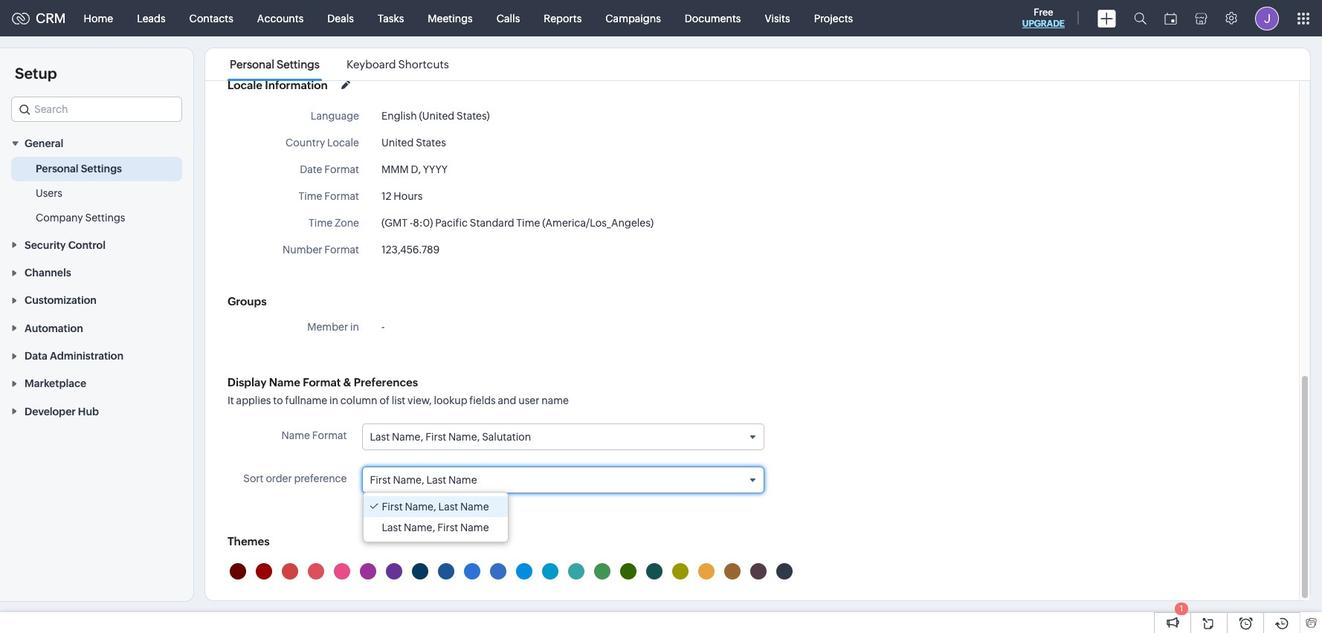 Task type: describe. For each thing, give the bounding box(es) containing it.
security control button
[[0, 231, 193, 259]]

calls link
[[485, 0, 532, 36]]

calls
[[497, 12, 520, 24]]

control
[[68, 239, 106, 251]]

customization button
[[0, 286, 193, 314]]

upgrade
[[1022, 19, 1065, 29]]

time right standard
[[516, 217, 540, 229]]

time for time format
[[299, 190, 322, 202]]

8:0)
[[413, 217, 433, 229]]

general
[[25, 138, 63, 150]]

reports
[[544, 12, 582, 24]]

general button
[[0, 129, 193, 157]]

developer hub
[[25, 406, 99, 418]]

create menu image
[[1097, 9, 1116, 27]]

(united
[[419, 110, 454, 122]]

visits link
[[753, 0, 802, 36]]

shortcuts
[[398, 58, 449, 71]]

users
[[36, 188, 62, 200]]

of
[[380, 395, 390, 407]]

security
[[25, 239, 66, 251]]

view,
[[408, 395, 432, 407]]

1 horizontal spatial -
[[410, 217, 413, 229]]

format for name
[[312, 430, 347, 442]]

accounts link
[[245, 0, 316, 36]]

personal settings link for users link
[[36, 162, 122, 176]]

locale information
[[228, 78, 328, 91]]

123,456.789
[[381, 244, 440, 256]]

keyboard shortcuts link
[[344, 58, 451, 71]]

documents
[[685, 12, 741, 24]]

free upgrade
[[1022, 7, 1065, 29]]

search element
[[1125, 0, 1155, 36]]

date
[[300, 164, 322, 175]]

personal inside list
[[230, 58, 274, 71]]

last name, first name
[[382, 522, 489, 534]]

to
[[273, 395, 283, 407]]

data administration
[[25, 350, 123, 362]]

sort order preference
[[243, 473, 347, 485]]

and
[[498, 395, 516, 407]]

list containing personal settings
[[216, 48, 462, 80]]

first inside first name, last name field
[[370, 475, 391, 486]]

&
[[343, 376, 351, 389]]

contacts link
[[177, 0, 245, 36]]

users link
[[36, 186, 62, 201]]

1
[[1180, 605, 1183, 613]]

format for date
[[324, 164, 359, 175]]

applies
[[236, 395, 271, 407]]

setup
[[15, 65, 57, 82]]

country locale
[[286, 137, 359, 149]]

name, for last name, first name, salutation field
[[392, 431, 423, 443]]

channels
[[25, 267, 71, 279]]

data administration button
[[0, 342, 193, 370]]

name
[[541, 395, 569, 407]]

home
[[84, 12, 113, 24]]

developer
[[25, 406, 76, 418]]

display
[[228, 376, 267, 389]]

deals link
[[316, 0, 366, 36]]

hours
[[394, 190, 423, 202]]

name format
[[281, 430, 347, 442]]

crm
[[36, 10, 66, 26]]

deals
[[327, 12, 354, 24]]

states)
[[457, 110, 490, 122]]

time for time zone
[[309, 217, 332, 229]]

0 vertical spatial settings
[[277, 58, 320, 71]]

campaigns link
[[594, 0, 673, 36]]

mmm
[[381, 164, 409, 175]]

create menu element
[[1089, 0, 1125, 36]]

security control
[[25, 239, 106, 251]]

profile image
[[1255, 6, 1279, 30]]

contacts
[[189, 12, 233, 24]]

Search text field
[[12, 97, 181, 121]]

1 horizontal spatial locale
[[327, 137, 359, 149]]

developer hub button
[[0, 397, 193, 425]]

Last Name, First Name, Salutation field
[[362, 425, 764, 450]]

tasks
[[378, 12, 404, 24]]

english
[[381, 110, 417, 122]]

in inside display name format & preferences it applies to fullname in column of list view, lookup fields and user name
[[329, 395, 338, 407]]

calendar image
[[1164, 12, 1177, 24]]

free
[[1034, 7, 1053, 18]]

time zone
[[309, 217, 359, 229]]

12
[[381, 190, 392, 202]]

crm link
[[12, 10, 66, 26]]

company settings
[[36, 212, 125, 224]]

meetings
[[428, 12, 473, 24]]

First Name, Last Name field
[[362, 468, 764, 493]]



Task type: vqa. For each thing, say whether or not it's contained in the screenshot.


Task type: locate. For each thing, give the bounding box(es) containing it.
0 horizontal spatial in
[[329, 395, 338, 407]]

0 horizontal spatial personal
[[36, 163, 79, 175]]

projects
[[814, 12, 853, 24]]

format up fullname
[[303, 376, 341, 389]]

(gmt
[[381, 217, 408, 229]]

time left the zone
[[309, 217, 332, 229]]

1 vertical spatial first name, last name
[[382, 501, 489, 513]]

0 vertical spatial personal settings link
[[228, 58, 322, 71]]

settings for 'company settings' "link"
[[85, 212, 125, 224]]

automation
[[25, 322, 83, 334]]

pacific
[[435, 217, 468, 229]]

number
[[283, 244, 322, 256]]

- right member in
[[381, 321, 385, 333]]

1 vertical spatial -
[[381, 321, 385, 333]]

format down the zone
[[324, 244, 359, 256]]

1 vertical spatial locale
[[327, 137, 359, 149]]

first name, last name inside field
[[370, 475, 477, 486]]

0 vertical spatial in
[[350, 321, 359, 333]]

marketplace button
[[0, 370, 193, 397]]

personal settings link for keyboard shortcuts link
[[228, 58, 322, 71]]

united states
[[381, 137, 446, 149]]

documents link
[[673, 0, 753, 36]]

0 horizontal spatial -
[[381, 321, 385, 333]]

0 vertical spatial personal
[[230, 58, 274, 71]]

profile element
[[1246, 0, 1288, 36]]

name,
[[392, 431, 423, 443], [448, 431, 480, 443], [393, 475, 424, 486], [405, 501, 436, 513], [404, 522, 435, 534]]

format inside display name format & preferences it applies to fullname in column of list view, lookup fields and user name
[[303, 376, 341, 389]]

0 horizontal spatial personal settings
[[36, 163, 122, 175]]

settings inside "link"
[[85, 212, 125, 224]]

yyyy
[[423, 164, 448, 175]]

1 vertical spatial personal settings
[[36, 163, 122, 175]]

company settings link
[[36, 211, 125, 226]]

settings up security control "dropdown button"
[[85, 212, 125, 224]]

settings down the general dropdown button
[[81, 163, 122, 175]]

last inside field
[[370, 431, 390, 443]]

- right (gmt
[[410, 217, 413, 229]]

personal inside general region
[[36, 163, 79, 175]]

personal
[[230, 58, 274, 71], [36, 163, 79, 175]]

user
[[518, 395, 539, 407]]

name inside field
[[448, 475, 477, 486]]

tasks link
[[366, 0, 416, 36]]

1 vertical spatial personal
[[36, 163, 79, 175]]

locale down language
[[327, 137, 359, 149]]

settings for personal settings link associated with users link
[[81, 163, 122, 175]]

it
[[228, 395, 234, 407]]

personal settings down the general dropdown button
[[36, 163, 122, 175]]

member
[[307, 321, 348, 333]]

1 horizontal spatial personal settings link
[[228, 58, 322, 71]]

time down date
[[299, 190, 322, 202]]

1 vertical spatial in
[[329, 395, 338, 407]]

name
[[269, 376, 300, 389], [281, 430, 310, 442], [448, 475, 477, 486], [460, 501, 489, 513], [460, 522, 489, 534]]

sort
[[243, 473, 264, 485]]

time format
[[299, 190, 359, 202]]

personal settings up locale information
[[230, 58, 320, 71]]

-
[[410, 217, 413, 229], [381, 321, 385, 333]]

country
[[286, 137, 325, 149]]

company
[[36, 212, 83, 224]]

campaigns
[[605, 12, 661, 24]]

display name format & preferences it applies to fullname in column of list view, lookup fields and user name
[[228, 376, 569, 407]]

last name, first name, salutation
[[370, 431, 531, 443]]

format down fullname
[[312, 430, 347, 442]]

personal settings link
[[228, 58, 322, 71], [36, 162, 122, 176]]

1 horizontal spatial personal
[[230, 58, 274, 71]]

time
[[299, 190, 322, 202], [309, 217, 332, 229], [516, 217, 540, 229]]

locale left information
[[228, 78, 262, 91]]

format for number
[[324, 244, 359, 256]]

1 vertical spatial settings
[[81, 163, 122, 175]]

(gmt -8:0) pacific standard time (america/los_angeles)
[[381, 217, 654, 229]]

0 horizontal spatial personal settings link
[[36, 162, 122, 176]]

settings up information
[[277, 58, 320, 71]]

reports link
[[532, 0, 594, 36]]

lookup
[[434, 395, 467, 407]]

12 hours
[[381, 190, 423, 202]]

tree containing first name, last name
[[363, 493, 508, 542]]

format up the zone
[[324, 190, 359, 202]]

last inside field
[[426, 475, 446, 486]]

0 vertical spatial first name, last name
[[370, 475, 477, 486]]

personal settings link up locale information
[[228, 58, 322, 71]]

None field
[[11, 97, 182, 122]]

d,
[[411, 164, 421, 175]]

accounts
[[257, 12, 304, 24]]

0 horizontal spatial locale
[[228, 78, 262, 91]]

visits
[[765, 12, 790, 24]]

format up time format
[[324, 164, 359, 175]]

first inside last name, first name, salutation field
[[425, 431, 446, 443]]

administration
[[50, 350, 123, 362]]

number format
[[283, 244, 359, 256]]

customization
[[25, 295, 97, 307]]

projects link
[[802, 0, 865, 36]]

personal settings inside general region
[[36, 163, 122, 175]]

channels button
[[0, 259, 193, 286]]

name, for tree containing first name, last name
[[405, 501, 436, 513]]

meetings link
[[416, 0, 485, 36]]

0 vertical spatial personal settings
[[230, 58, 320, 71]]

2 vertical spatial settings
[[85, 212, 125, 224]]

format for time
[[324, 190, 359, 202]]

1 vertical spatial personal settings link
[[36, 162, 122, 176]]

themes
[[228, 536, 270, 548]]

tree
[[363, 493, 508, 542]]

information
[[265, 78, 328, 91]]

personal settings
[[230, 58, 320, 71], [36, 163, 122, 175]]

salutation
[[482, 431, 531, 443]]

0 vertical spatial -
[[410, 217, 413, 229]]

personal up users link
[[36, 163, 79, 175]]

personal up locale information
[[230, 58, 274, 71]]

general region
[[0, 157, 193, 231]]

marketplace
[[25, 378, 86, 390]]

logo image
[[12, 12, 30, 24]]

locale
[[228, 78, 262, 91], [327, 137, 359, 149]]

1 horizontal spatial personal settings
[[230, 58, 320, 71]]

preference
[[294, 473, 347, 485]]

0 vertical spatial locale
[[228, 78, 262, 91]]

personal settings inside list
[[230, 58, 320, 71]]

fullname
[[285, 395, 327, 407]]

keyboard shortcuts
[[346, 58, 449, 71]]

list
[[216, 48, 462, 80]]

date format
[[300, 164, 359, 175]]

united
[[381, 137, 414, 149]]

leads link
[[125, 0, 177, 36]]

(america/los_angeles)
[[542, 217, 654, 229]]

mmm d, yyyy
[[381, 164, 448, 175]]

1 horizontal spatial in
[[350, 321, 359, 333]]

name, for first name, last name field
[[393, 475, 424, 486]]

in left column
[[329, 395, 338, 407]]

format
[[324, 164, 359, 175], [324, 190, 359, 202], [324, 244, 359, 256], [303, 376, 341, 389], [312, 430, 347, 442]]

personal settings link down the general dropdown button
[[36, 162, 122, 176]]

zone
[[335, 217, 359, 229]]

in right member
[[350, 321, 359, 333]]

leads
[[137, 12, 166, 24]]

hub
[[78, 406, 99, 418]]

name, inside field
[[393, 475, 424, 486]]

list
[[392, 395, 405, 407]]

in
[[350, 321, 359, 333], [329, 395, 338, 407]]

standard
[[470, 217, 514, 229]]

search image
[[1134, 12, 1147, 25]]

data
[[25, 350, 48, 362]]

name inside display name format & preferences it applies to fullname in column of list view, lookup fields and user name
[[269, 376, 300, 389]]



